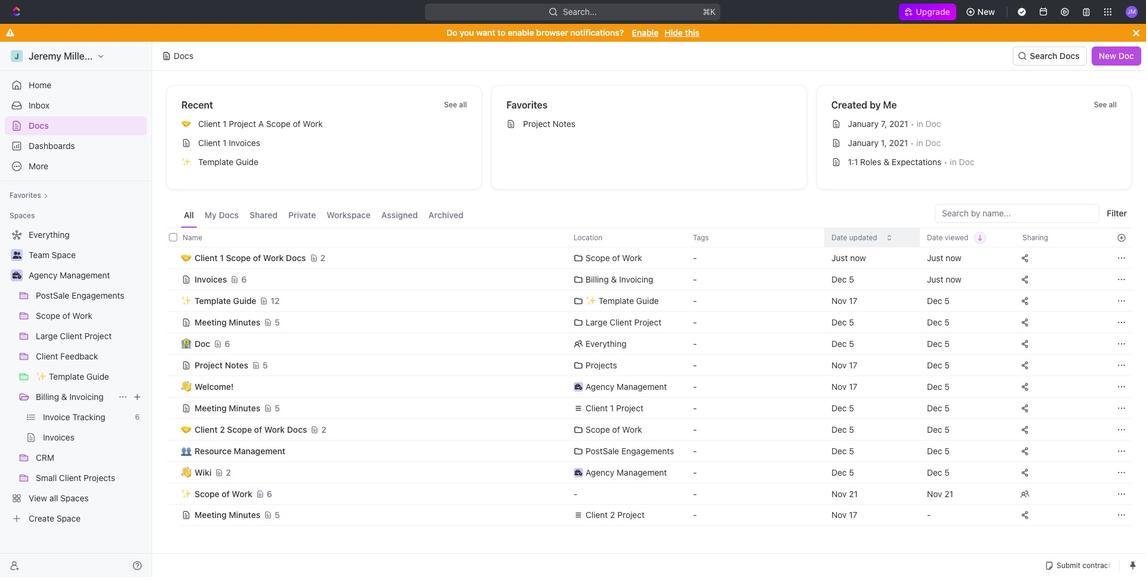 Task type: vqa. For each thing, say whether or not it's contained in the screenshot.
bottom the 2021
yes



Task type: locate. For each thing, give the bounding box(es) containing it.
3 meeting minutes from the top
[[195, 510, 260, 521]]

1 17 from the top
[[849, 296, 858, 306]]

welcome! button
[[182, 376, 559, 398]]

1 date from the left
[[832, 233, 848, 242]]

1 vertical spatial business time image
[[575, 384, 582, 390]]

3 nov 17 from the top
[[832, 382, 858, 392]]

0 vertical spatial space
[[52, 250, 76, 260]]

shared
[[250, 210, 278, 220]]

1 nov 17 from the top
[[832, 296, 858, 306]]

0 horizontal spatial favorites
[[10, 191, 41, 200]]

2 row from the top
[[167, 246, 1132, 270]]

1 for client 1 scope of work docs
[[220, 253, 224, 263]]

docs
[[174, 51, 193, 61], [1060, 51, 1080, 61], [29, 121, 49, 131], [219, 210, 239, 220], [286, 253, 306, 263], [287, 425, 307, 435]]

created by me
[[832, 100, 897, 110]]

new
[[978, 7, 995, 17], [1099, 51, 1117, 61]]

project
[[229, 119, 256, 129], [523, 119, 551, 129], [634, 317, 662, 327], [84, 331, 112, 342], [195, 360, 223, 370], [616, 403, 644, 413], [618, 510, 645, 521]]

guide inside "tree"
[[86, 372, 109, 382]]

0 vertical spatial project notes
[[523, 119, 576, 129]]

doc
[[1119, 51, 1134, 61], [926, 119, 941, 129], [926, 138, 941, 148], [959, 157, 975, 167], [195, 339, 210, 349]]

billing & invoicing
[[586, 274, 654, 285], [36, 392, 104, 402]]

date left 'updated'
[[832, 233, 848, 242]]

1
[[223, 119, 227, 129], [223, 138, 227, 148], [220, 253, 224, 263], [610, 403, 614, 413]]

client for client 1 invoices
[[198, 138, 221, 148]]

nov 17 for management
[[832, 382, 858, 392]]

jeremy miller's workspace, , element
[[11, 50, 23, 62]]

2 minutes from the top
[[229, 403, 260, 413]]

1 horizontal spatial spaces
[[60, 494, 89, 504]]

-
[[693, 253, 697, 263], [693, 274, 697, 285], [693, 296, 697, 306], [693, 317, 697, 327], [693, 339, 697, 349], [693, 360, 697, 370], [693, 382, 697, 392], [693, 403, 697, 413], [693, 425, 697, 435], [693, 446, 697, 456], [693, 468, 697, 478], [574, 489, 578, 499], [693, 489, 697, 499], [693, 510, 697, 521], [927, 510, 931, 521]]

nov for projects
[[832, 360, 847, 370]]

2 horizontal spatial invoices
[[229, 138, 260, 148]]

spaces down favorites button
[[10, 211, 35, 220]]

create
[[29, 514, 54, 524]]

1 vertical spatial invoices
[[195, 274, 227, 285]]

row containing wiki
[[167, 461, 1132, 485]]

0 horizontal spatial postsale
[[36, 291, 69, 301]]

1 vertical spatial agency management
[[586, 382, 667, 392]]

favorites inside button
[[10, 191, 41, 200]]

17
[[849, 296, 858, 306], [849, 360, 858, 370], [849, 382, 858, 392], [849, 510, 858, 521]]

3 row from the top
[[167, 268, 1132, 292]]

management up client 2 project at the bottom right of page
[[617, 468, 667, 478]]

1 vertical spatial projects
[[84, 473, 115, 484]]

small client projects
[[36, 473, 115, 484]]

january down created by me
[[848, 119, 879, 129]]

1 horizontal spatial ✨
[[182, 158, 191, 167]]

0 vertical spatial in
[[917, 119, 924, 129]]

large client project inside 'link'
[[36, 331, 112, 342]]

3 minutes from the top
[[229, 510, 260, 521]]

1 horizontal spatial invoicing
[[619, 274, 654, 285]]

1 vertical spatial postsale
[[586, 446, 619, 456]]

invoices down the invoice
[[43, 433, 74, 443]]

minutes for client 2 project
[[229, 510, 260, 521]]

21
[[849, 489, 858, 499], [945, 489, 953, 499]]

tab list
[[181, 204, 467, 228]]

minutes for large client project
[[229, 317, 260, 327]]

invoices down client 1 scope of work docs
[[195, 274, 227, 285]]

space down the view all spaces link
[[57, 514, 81, 524]]

business time image
[[575, 470, 582, 476]]

see all
[[444, 100, 467, 109], [1094, 100, 1117, 109]]

postsale engagements down "client 1 project"
[[586, 446, 674, 456]]

1 vertical spatial agency
[[586, 382, 615, 392]]

agency management up "client 1 project"
[[586, 382, 667, 392]]

project inside large client project 'link'
[[84, 331, 112, 342]]

tags
[[693, 233, 709, 242]]

billing down location
[[586, 274, 609, 285]]

postsale down "agency management" link
[[36, 291, 69, 301]]

notes
[[553, 119, 576, 129], [225, 360, 248, 370]]

expectations
[[892, 157, 942, 167]]

1 horizontal spatial nov 21
[[927, 489, 953, 499]]

engagements inside "tree"
[[72, 291, 124, 301]]

nov for agency management
[[832, 382, 847, 392]]

2 meeting from the top
[[195, 403, 227, 413]]

1 vertical spatial large client project
[[36, 331, 112, 342]]

0 horizontal spatial see all
[[444, 100, 467, 109]]

date viewed button
[[920, 229, 987, 247]]

just for just now
[[927, 253, 944, 263]]

minutes for client 1 project
[[229, 403, 260, 413]]

scope
[[266, 119, 291, 129], [226, 253, 251, 263], [586, 253, 610, 263], [36, 311, 60, 321], [227, 425, 252, 435], [586, 425, 610, 435], [195, 489, 220, 499]]

postsale engagements down "agency management" link
[[36, 291, 124, 301]]

0 vertical spatial minutes
[[229, 317, 260, 327]]

dec
[[832, 274, 847, 285], [927, 296, 943, 306], [832, 317, 847, 327], [927, 317, 943, 327], [832, 339, 847, 349], [927, 339, 943, 349], [927, 360, 943, 370], [927, 382, 943, 392], [832, 403, 847, 413], [927, 403, 943, 413], [832, 425, 847, 435], [927, 425, 943, 435], [832, 446, 847, 456], [927, 446, 943, 456], [832, 468, 847, 478], [927, 468, 943, 478]]

scope inside the "sidebar" navigation
[[36, 311, 60, 321]]

0 horizontal spatial 21
[[849, 489, 858, 499]]

engagements up scope of work link
[[72, 291, 124, 301]]

notes inside project notes "link"
[[553, 119, 576, 129]]

✨ inside "tree"
[[36, 372, 47, 382]]

1 vertical spatial workspace
[[327, 210, 371, 220]]

1 meeting minutes from the top
[[195, 317, 260, 327]]

in for january 7, 2021
[[917, 119, 924, 129]]

in
[[917, 119, 924, 129], [917, 138, 923, 148], [950, 157, 957, 167]]

0 vertical spatial large client project
[[586, 317, 662, 327]]

postsale engagements inside "tree"
[[36, 291, 124, 301]]

just for dec 5
[[927, 274, 944, 285]]

invoicing
[[619, 274, 654, 285], [69, 392, 104, 402]]

dashboards link
[[5, 137, 147, 156]]

✨ template guide inside the "sidebar" navigation
[[36, 372, 109, 382]]

date for date updated
[[832, 233, 848, 242]]

january for january 7, 2021
[[848, 119, 879, 129]]

guide
[[236, 157, 259, 167], [233, 296, 256, 306], [636, 296, 659, 306], [86, 372, 109, 382]]

1 vertical spatial postsale engagements
[[586, 446, 674, 456]]

table
[[167, 228, 1132, 528]]

scope of work down postsale engagements link
[[36, 311, 92, 321]]

projects down crm 'link'
[[84, 473, 115, 484]]

row containing invoices
[[167, 268, 1132, 292]]

shared button
[[247, 204, 281, 228]]

a
[[258, 119, 264, 129]]

doc inside new doc button
[[1119, 51, 1134, 61]]

you
[[460, 27, 474, 38]]

all for created by me
[[1109, 100, 1117, 109]]

0 horizontal spatial all
[[50, 494, 58, 504]]

2 21 from the left
[[945, 489, 953, 499]]

1 vertical spatial 2021
[[889, 138, 908, 148]]

scope of work inside "tree"
[[36, 311, 92, 321]]

7 row from the top
[[167, 354, 1132, 378]]

4 row from the top
[[167, 289, 1132, 313]]

project notes inside table
[[195, 360, 248, 370]]

1 inside client 1 invoices link
[[223, 138, 227, 148]]

17 for 2
[[849, 510, 858, 521]]

1 horizontal spatial postsale
[[586, 446, 619, 456]]

billing & invoicing inside billing & invoicing link
[[36, 392, 104, 402]]

1 horizontal spatial business time image
[[575, 384, 582, 390]]

welcome!
[[195, 382, 234, 392]]

user group image
[[12, 252, 21, 259]]

• inside january 7, 2021 • in doc
[[911, 119, 914, 129]]

space inside 'link'
[[52, 250, 76, 260]]

2 nov 17 from the top
[[832, 360, 858, 370]]

1 vertical spatial meeting minutes
[[195, 403, 260, 413]]

1 horizontal spatial everything
[[586, 339, 627, 349]]

meeting
[[195, 317, 227, 327], [195, 403, 227, 413], [195, 510, 227, 521]]

✨ template guide
[[586, 296, 659, 306], [36, 372, 109, 382]]

2 vertical spatial agency
[[586, 468, 615, 478]]

0 vertical spatial spaces
[[10, 211, 35, 220]]

space down everything link
[[52, 250, 76, 260]]

6
[[241, 274, 247, 285], [225, 339, 230, 349], [135, 413, 140, 422], [267, 489, 272, 499]]

0 horizontal spatial billing & invoicing
[[36, 392, 104, 402]]

engagements down "client 1 project"
[[622, 446, 674, 456]]

small
[[36, 473, 57, 484]]

postsale down "client 1 project"
[[586, 446, 619, 456]]

1 see all button from the left
[[439, 98, 472, 112]]

2 meeting minutes from the top
[[195, 403, 260, 413]]

2 horizontal spatial ✨
[[586, 296, 596, 306]]

2 vertical spatial invoices
[[43, 433, 74, 443]]

enable
[[508, 27, 534, 38]]

3 17 from the top
[[849, 382, 858, 392]]

2 january from the top
[[848, 138, 879, 148]]

0 vertical spatial favorites
[[507, 100, 548, 110]]

1 horizontal spatial projects
[[586, 360, 617, 370]]

in up the expectations
[[917, 138, 923, 148]]

invoices down client 1 project a scope of work
[[229, 138, 260, 148]]

• up 1:1 roles & expectations • in doc at the right of the page
[[911, 138, 914, 148]]

1 vertical spatial invoicing
[[69, 392, 104, 402]]

1 see from the left
[[444, 100, 457, 109]]

1 meeting from the top
[[195, 317, 227, 327]]

0 vertical spatial engagements
[[72, 291, 124, 301]]

1 vertical spatial project notes
[[195, 360, 248, 370]]

2 see from the left
[[1094, 100, 1107, 109]]

search
[[1030, 51, 1058, 61]]

meeting minutes for large client project
[[195, 317, 260, 327]]

0 horizontal spatial invoices
[[43, 433, 74, 443]]

scope right the a
[[266, 119, 291, 129]]

17 for template
[[849, 296, 858, 306]]

1 vertical spatial everything
[[586, 339, 627, 349]]

0 horizontal spatial new
[[978, 7, 995, 17]]

0 vertical spatial everything
[[29, 230, 70, 240]]

billing & invoicing up invoice tracking
[[36, 392, 104, 402]]

nov
[[832, 296, 847, 306], [832, 360, 847, 370], [832, 382, 847, 392], [832, 489, 847, 499], [927, 489, 942, 499], [832, 510, 847, 521]]

1 horizontal spatial favorites
[[507, 100, 548, 110]]

of
[[293, 119, 301, 129], [253, 253, 261, 263], [612, 253, 620, 263], [62, 311, 70, 321], [254, 425, 262, 435], [612, 425, 620, 435], [222, 489, 230, 499]]

2 vertical spatial &
[[61, 392, 67, 402]]

business time image
[[12, 272, 21, 279], [575, 384, 582, 390]]

0 vertical spatial meeting minutes
[[195, 317, 260, 327]]

in up january 1, 2021 • in doc at the top of page
[[917, 119, 924, 129]]

large client project inside table
[[586, 317, 662, 327]]

row containing doc
[[167, 332, 1132, 356]]

2 vertical spatial ✨
[[36, 372, 47, 382]]

agency management down team space 'link'
[[29, 270, 110, 281]]

client 1 project
[[586, 403, 644, 413]]

invoice
[[43, 413, 70, 423]]

1 vertical spatial large
[[36, 331, 58, 342]]

2 see all button from the left
[[1089, 98, 1122, 112]]

projects inside table
[[586, 360, 617, 370]]

agency for nov 17
[[586, 382, 615, 392]]

2 horizontal spatial all
[[1109, 100, 1117, 109]]

new right search docs
[[1099, 51, 1117, 61]]

archived
[[429, 210, 464, 220]]

10 row from the top
[[167, 418, 1132, 442]]

0 horizontal spatial everything
[[29, 230, 70, 240]]

2 for client 2 scope of work docs
[[321, 425, 327, 435]]

workspace right private
[[327, 210, 371, 220]]

notifications?
[[571, 27, 624, 38]]

6 down client 1 scope of work docs
[[241, 274, 247, 285]]

projects up "client 1 project"
[[586, 360, 617, 370]]

agency management up client 2 project at the bottom right of page
[[586, 468, 667, 478]]

2021 for january 1, 2021
[[889, 138, 908, 148]]

2 vertical spatial minutes
[[229, 510, 260, 521]]

business time image inside "tree"
[[12, 272, 21, 279]]

4 nov 17 from the top
[[832, 510, 858, 521]]

2 2021 from the top
[[889, 138, 908, 148]]

12 row from the top
[[167, 461, 1132, 485]]

tree containing everything
[[5, 226, 147, 529]]

row containing template guide
[[167, 289, 1132, 313]]

agency down team
[[29, 270, 57, 281]]

2 see all from the left
[[1094, 100, 1117, 109]]

meeting minutes
[[195, 317, 260, 327], [195, 403, 260, 413], [195, 510, 260, 521]]

search...
[[563, 7, 597, 17]]

0 vertical spatial invoicing
[[619, 274, 654, 285]]

tree
[[5, 226, 147, 529]]

project notes inside project notes "link"
[[523, 119, 576, 129]]

6 row from the top
[[167, 332, 1132, 356]]

inbox link
[[5, 96, 147, 115]]

new right the upgrade
[[978, 7, 995, 17]]

• inside january 1, 2021 • in doc
[[911, 138, 914, 148]]

space
[[52, 250, 76, 260], [57, 514, 81, 524]]

favorites button
[[5, 189, 53, 203]]

1 horizontal spatial date
[[927, 233, 943, 242]]

1 horizontal spatial notes
[[553, 119, 576, 129]]

0 vertical spatial notes
[[553, 119, 576, 129]]

1 2021 from the top
[[890, 119, 908, 129]]

postsale inside postsale engagements link
[[36, 291, 69, 301]]

january up roles at right top
[[848, 138, 879, 148]]

1 vertical spatial new
[[1099, 51, 1117, 61]]

nov 17
[[832, 296, 858, 306], [832, 360, 858, 370], [832, 382, 858, 392], [832, 510, 858, 521]]

template guide down client 1 scope of work docs
[[195, 296, 256, 306]]

postsale engagements
[[36, 291, 124, 301], [586, 446, 674, 456]]

1 vertical spatial meeting
[[195, 403, 227, 413]]

0 vertical spatial meeting
[[195, 317, 227, 327]]

0 vertical spatial new
[[978, 7, 995, 17]]

sharing
[[1023, 233, 1049, 242]]

6 up welcome!
[[225, 339, 230, 349]]

everything link
[[5, 226, 144, 245]]

agency up "client 1 project"
[[586, 382, 615, 392]]

see for created by me
[[1094, 100, 1107, 109]]

see all for recent
[[444, 100, 467, 109]]

meeting for large client project
[[195, 317, 227, 327]]

1 see all from the left
[[444, 100, 467, 109]]

1 horizontal spatial workspace
[[327, 210, 371, 220]]

space for team space
[[52, 250, 76, 260]]

0 vertical spatial ✨ template guide
[[586, 296, 659, 306]]

1 row from the top
[[167, 228, 1132, 248]]

5 row from the top
[[167, 311, 1132, 335]]

agency management
[[29, 270, 110, 281], [586, 382, 667, 392], [586, 468, 667, 478]]

meeting for client 2 project
[[195, 510, 227, 521]]

minutes
[[229, 317, 260, 327], [229, 403, 260, 413], [229, 510, 260, 521]]

client inside 'link'
[[36, 352, 58, 362]]

8 row from the top
[[167, 376, 1132, 398]]

me
[[883, 100, 897, 110]]

2 vertical spatial agency management
[[586, 468, 667, 478]]

0 vertical spatial invoices
[[229, 138, 260, 148]]

4 17 from the top
[[849, 510, 858, 521]]

2 vertical spatial meeting minutes
[[195, 510, 260, 521]]

6 down the resource management
[[267, 489, 272, 499]]

• right the expectations
[[944, 157, 948, 167]]

jm
[[1128, 8, 1136, 15]]

management down team space 'link'
[[60, 270, 110, 281]]

2 vertical spatial •
[[944, 157, 948, 167]]

6 up invoices link
[[135, 413, 140, 422]]

client for client 2 scope of work docs
[[195, 425, 218, 435]]

2021
[[890, 119, 908, 129], [889, 138, 908, 148]]

client for client 2 project
[[586, 510, 608, 521]]

1 horizontal spatial all
[[459, 100, 467, 109]]

template guide inside table
[[195, 296, 256, 306]]

agency right business time image
[[586, 468, 615, 478]]

✨
[[182, 158, 191, 167], [586, 296, 596, 306], [36, 372, 47, 382]]

2 for wiki
[[226, 468, 231, 478]]

1 horizontal spatial see
[[1094, 100, 1107, 109]]

docs inside 'link'
[[29, 121, 49, 131]]

0 horizontal spatial see
[[444, 100, 457, 109]]

sidebar navigation
[[0, 42, 155, 578]]

0 horizontal spatial invoicing
[[69, 392, 104, 402]]

row
[[167, 228, 1132, 248], [167, 246, 1132, 270], [167, 268, 1132, 292], [167, 289, 1132, 313], [167, 311, 1132, 335], [167, 332, 1132, 356], [167, 354, 1132, 378], [167, 376, 1132, 398], [167, 397, 1132, 421], [167, 418, 1132, 442], [167, 441, 1132, 462], [167, 461, 1132, 485], [167, 483, 1132, 507], [167, 504, 1132, 528]]

resource management button
[[182, 441, 559, 462]]

1 minutes from the top
[[229, 317, 260, 327]]

& inside "tree"
[[61, 392, 67, 402]]

1:1
[[848, 157, 858, 167]]

0 vertical spatial billing & invoicing
[[586, 274, 654, 285]]

0 horizontal spatial large client project
[[36, 331, 112, 342]]

0 vertical spatial large
[[586, 317, 608, 327]]

template guide down client 1 invoices
[[198, 157, 259, 167]]

1 vertical spatial billing
[[36, 392, 59, 402]]

0 horizontal spatial billing
[[36, 392, 59, 402]]

0 horizontal spatial engagements
[[72, 291, 124, 301]]

2 17 from the top
[[849, 360, 858, 370]]

1 horizontal spatial ✨ template guide
[[586, 296, 659, 306]]

nov for ✨ template guide
[[832, 296, 847, 306]]

filter button
[[1102, 204, 1132, 223]]

1 vertical spatial ✨
[[586, 296, 596, 306]]

2021 right the 1,
[[889, 138, 908, 148]]

row containing resource management
[[167, 441, 1132, 462]]

1 vertical spatial billing & invoicing
[[36, 392, 104, 402]]

2 date from the left
[[927, 233, 943, 242]]

1 vertical spatial favorites
[[10, 191, 41, 200]]

1 january from the top
[[848, 119, 879, 129]]

date for date viewed
[[927, 233, 943, 242]]

doc inside table
[[195, 339, 210, 349]]

invoicing inside billing & invoicing link
[[69, 392, 104, 402]]

postsale
[[36, 291, 69, 301], [586, 446, 619, 456]]

0 horizontal spatial ✨ template guide
[[36, 372, 109, 382]]

location
[[574, 233, 603, 242]]

1 vertical spatial january
[[848, 138, 879, 148]]

0 horizontal spatial ✨
[[36, 372, 47, 382]]

see
[[444, 100, 457, 109], [1094, 100, 1107, 109]]

2 vertical spatial meeting
[[195, 510, 227, 521]]

1 horizontal spatial invoices
[[195, 274, 227, 285]]

0 horizontal spatial &
[[61, 392, 67, 402]]

2021 right 7,
[[890, 119, 908, 129]]

1 horizontal spatial postsale engagements
[[586, 446, 674, 456]]

meeting for client 1 project
[[195, 403, 227, 413]]

everything
[[29, 230, 70, 240], [586, 339, 627, 349]]

1 horizontal spatial see all
[[1094, 100, 1117, 109]]

spaces down small client projects
[[60, 494, 89, 504]]

workspace right miller's
[[98, 51, 148, 61]]

0 horizontal spatial large
[[36, 331, 58, 342]]

0 vertical spatial business time image
[[12, 272, 21, 279]]

1 vertical spatial minutes
[[229, 403, 260, 413]]

large
[[586, 317, 608, 327], [36, 331, 58, 342]]

11 row from the top
[[167, 441, 1132, 462]]

new for new doc
[[1099, 51, 1117, 61]]

scope down location
[[586, 253, 610, 263]]

invoicing inside table
[[619, 274, 654, 285]]

1 horizontal spatial &
[[611, 274, 617, 285]]

everything inside table
[[586, 339, 627, 349]]

all
[[459, 100, 467, 109], [1109, 100, 1117, 109], [50, 494, 58, 504]]

3 meeting from the top
[[195, 510, 227, 521]]

in right the expectations
[[950, 157, 957, 167]]

workspace button
[[324, 204, 374, 228]]

management down client 2 scope of work docs
[[234, 446, 285, 456]]

billing
[[586, 274, 609, 285], [36, 392, 59, 402]]

client for client 1 project a scope of work
[[198, 119, 221, 129]]

billing up the invoice
[[36, 392, 59, 402]]

& inside table
[[611, 274, 617, 285]]

1 horizontal spatial engagements
[[622, 446, 674, 456]]

1 vertical spatial engagements
[[622, 446, 674, 456]]

create space link
[[5, 510, 144, 529]]

agency management for nov
[[586, 382, 667, 392]]

see for recent
[[444, 100, 457, 109]]

1 vertical spatial ✨ template guide
[[36, 372, 109, 382]]

project notes
[[523, 119, 576, 129], [195, 360, 248, 370]]

13 row from the top
[[167, 483, 1132, 507]]

2 for client 1 scope of work docs
[[320, 253, 325, 263]]

• up january 1, 2021 • in doc at the top of page
[[911, 119, 914, 129]]

engagements inside table
[[622, 446, 674, 456]]

scope down wiki
[[195, 489, 220, 499]]

1 vertical spatial •
[[911, 138, 914, 148]]

template
[[198, 157, 234, 167], [195, 296, 231, 306], [599, 296, 634, 306], [49, 372, 84, 382]]

Search by name... text field
[[942, 205, 1093, 223]]

now
[[850, 253, 866, 263], [946, 253, 962, 263], [946, 274, 962, 285]]

1 horizontal spatial large client project
[[586, 317, 662, 327]]

0 horizontal spatial notes
[[225, 360, 248, 370]]

scope up client feedback
[[36, 311, 60, 321]]

all for recent
[[459, 100, 467, 109]]

billing & invoicing down location
[[586, 274, 654, 285]]

j
[[15, 52, 19, 61]]

date left viewed
[[927, 233, 943, 242]]

do you want to enable browser notifications? enable hide this
[[447, 27, 700, 38]]

0 vertical spatial &
[[884, 157, 890, 167]]

see all button
[[439, 98, 472, 112], [1089, 98, 1122, 112]]

1 vertical spatial template guide
[[195, 296, 256, 306]]



Task type: describe. For each thing, give the bounding box(es) containing it.
name
[[183, 233, 202, 242]]

home link
[[5, 76, 147, 95]]

more
[[29, 161, 48, 171]]

all inside "tree"
[[50, 494, 58, 504]]

9 row from the top
[[167, 397, 1132, 421]]

scope down "client 1 project"
[[586, 425, 610, 435]]

client 1 scope of work docs
[[195, 253, 306, 263]]

scope of work down wiki
[[195, 489, 252, 499]]

2 nov 21 from the left
[[927, 489, 953, 499]]

team space
[[29, 250, 76, 260]]

more button
[[5, 157, 147, 176]]

see all button for recent
[[439, 98, 472, 112]]

small client projects link
[[36, 469, 144, 488]]

large inside 'link'
[[36, 331, 58, 342]]

hide
[[665, 27, 683, 38]]

in for january 1, 2021
[[917, 138, 923, 148]]

invoices link
[[43, 429, 144, 448]]

nov for client 2 project
[[832, 510, 847, 521]]

tree inside the "sidebar" navigation
[[5, 226, 147, 529]]

upgrade link
[[899, 4, 956, 20]]

meeting minutes for client 1 project
[[195, 403, 260, 413]]

team
[[29, 250, 49, 260]]

2 horizontal spatial &
[[884, 157, 890, 167]]

my docs
[[205, 210, 239, 220]]

• for january 1, 2021
[[911, 138, 914, 148]]

miller's
[[64, 51, 96, 61]]

row containing project notes
[[167, 354, 1132, 378]]

✨ inside table
[[586, 296, 596, 306]]

tab list containing all
[[181, 204, 467, 228]]

business time image inside table
[[575, 384, 582, 390]]

scope of work down "client 1 project"
[[586, 425, 642, 435]]

2021 for january 7, 2021
[[890, 119, 908, 129]]

view all spaces link
[[5, 490, 144, 509]]

jeremy
[[29, 51, 61, 61]]

my docs button
[[202, 204, 242, 228]]

client for client feedback
[[36, 352, 58, 362]]

want
[[476, 27, 495, 38]]

invoices inside the "sidebar" navigation
[[43, 433, 74, 443]]

client 1 invoices link
[[177, 134, 477, 153]]

new button
[[961, 2, 1002, 21]]

⌘k
[[703, 7, 716, 17]]

table containing client 1 scope of work docs
[[167, 228, 1132, 528]]

project inside project notes "link"
[[523, 119, 551, 129]]

agency inside "tree"
[[29, 270, 57, 281]]

0 vertical spatial ✨
[[182, 158, 191, 167]]

inbox
[[29, 100, 50, 110]]

project notes link
[[502, 115, 802, 134]]

2 vertical spatial in
[[950, 157, 957, 167]]

dashboards
[[29, 141, 75, 151]]

search docs
[[1030, 51, 1080, 61]]

postsale engagements inside table
[[586, 446, 674, 456]]

work inside "tree"
[[72, 311, 92, 321]]

resource
[[195, 446, 232, 456]]

client 2 project
[[586, 510, 645, 521]]

client for client 1 project
[[586, 403, 608, 413]]

workspace inside the "sidebar" navigation
[[98, 51, 148, 61]]

docs link
[[5, 116, 147, 136]]

january 1, 2021 • in doc
[[848, 138, 941, 148]]

agency management for dec
[[586, 468, 667, 478]]

do
[[447, 27, 458, 38]]

6 for doc
[[225, 339, 230, 349]]

1 21 from the left
[[849, 489, 858, 499]]

0 vertical spatial template guide
[[198, 157, 259, 167]]

feedback
[[60, 352, 98, 362]]

invoices inside table
[[195, 274, 227, 285]]

management inside button
[[234, 446, 285, 456]]

row containing client 1 scope of work docs
[[167, 246, 1132, 270]]

scope of work down location
[[586, 253, 642, 263]]

1 vertical spatial spaces
[[60, 494, 89, 504]]

scope up the resource management
[[227, 425, 252, 435]]

• inside 1:1 roles & expectations • in doc
[[944, 157, 948, 167]]

agency management inside "tree"
[[29, 270, 110, 281]]

wiki
[[195, 468, 212, 478]]

january 7, 2021 • in doc
[[848, 119, 941, 129]]

just now for 5
[[927, 274, 962, 285]]

date updated
[[832, 233, 877, 242]]

view
[[29, 494, 47, 504]]

filter
[[1107, 208, 1127, 219]]

1 nov 21 from the left
[[832, 489, 858, 499]]

recent
[[182, 100, 213, 110]]

workspace inside "button"
[[327, 210, 371, 220]]

just now for now
[[927, 253, 962, 263]]

browser
[[536, 27, 568, 38]]

1:1 roles & expectations • in doc
[[848, 157, 975, 167]]

1 for client 1 project
[[610, 403, 614, 413]]

1 for client 1 project a scope of work
[[223, 119, 227, 129]]

14 row from the top
[[167, 504, 1132, 528]]

tracking
[[72, 413, 105, 423]]

see all for created by me
[[1094, 100, 1117, 109]]

notes inside table
[[225, 360, 248, 370]]

large client project link
[[36, 327, 144, 346]]

agency for dec 5
[[586, 468, 615, 478]]

all
[[184, 210, 194, 220]]

client feedback
[[36, 352, 98, 362]]

client inside 'link'
[[60, 331, 82, 342]]

new for new
[[978, 7, 995, 17]]

roles
[[860, 157, 882, 167]]

6 inside the "sidebar" navigation
[[135, 413, 140, 422]]

client 1 project a scope of work
[[198, 119, 323, 129]]

jeremy miller's workspace
[[29, 51, 148, 61]]

1,
[[881, 138, 887, 148]]

search docs button
[[1013, 47, 1087, 66]]

17 for management
[[849, 382, 858, 392]]

crm
[[36, 453, 54, 463]]

enable
[[632, 27, 659, 38]]

everything inside the "sidebar" navigation
[[29, 230, 70, 240]]

0 horizontal spatial spaces
[[10, 211, 35, 220]]

by
[[870, 100, 881, 110]]

12
[[271, 296, 280, 306]]

row containing name
[[167, 228, 1132, 248]]

agency management link
[[29, 266, 144, 285]]

management inside "tree"
[[60, 270, 110, 281]]

6 for scope of work
[[267, 489, 272, 499]]

of inside "tree"
[[62, 311, 70, 321]]

create space
[[29, 514, 81, 524]]

management up "client 1 project"
[[617, 382, 667, 392]]

date updated button
[[825, 229, 895, 247]]

0 vertical spatial billing
[[586, 274, 609, 285]]

now for dec 5
[[946, 274, 962, 285]]

client for client 1 scope of work docs
[[195, 253, 218, 263]]

invoice tracking
[[43, 413, 105, 423]]

now for just now
[[946, 253, 962, 263]]

to
[[498, 27, 506, 38]]

private
[[288, 210, 316, 220]]

• for january 7, 2021
[[911, 119, 914, 129]]

assigned
[[381, 210, 418, 220]]

january for january 1, 2021
[[848, 138, 879, 148]]

1 for client 1 invoices
[[223, 138, 227, 148]]

date viewed
[[927, 233, 969, 242]]

new doc button
[[1092, 47, 1142, 66]]

new doc
[[1099, 51, 1134, 61]]

updated
[[850, 233, 877, 242]]

row containing welcome!
[[167, 376, 1132, 398]]

projects inside "small client projects" link
[[84, 473, 115, 484]]

archived button
[[426, 204, 467, 228]]

large inside table
[[586, 317, 608, 327]]

postsale engagements link
[[36, 287, 144, 306]]

private button
[[285, 204, 319, 228]]

assigned button
[[378, 204, 421, 228]]

nov 17 for template
[[832, 296, 858, 306]]

crm link
[[36, 449, 144, 468]]

billing inside billing & invoicing link
[[36, 392, 59, 402]]

nov 17 for 2
[[832, 510, 858, 521]]

template inside the "sidebar" navigation
[[49, 372, 84, 382]]

client 1 invoices
[[198, 138, 260, 148]]

scope down my docs button
[[226, 253, 251, 263]]

meeting minutes for client 2 project
[[195, 510, 260, 521]]

7,
[[881, 119, 887, 129]]

🤝
[[182, 119, 191, 128]]

created
[[832, 100, 868, 110]]

this
[[685, 27, 700, 38]]

invoice tracking link
[[43, 408, 130, 427]]

billing & invoicing inside table
[[586, 274, 654, 285]]

docs inside tab list
[[219, 210, 239, 220]]

✨ template guide inside table
[[586, 296, 659, 306]]

space for create space
[[57, 514, 81, 524]]

postsale inside table
[[586, 446, 619, 456]]

see all button for created by me
[[1089, 98, 1122, 112]]

row containing scope of work
[[167, 483, 1132, 507]]

6 for invoices
[[241, 274, 247, 285]]

row containing client 2 scope of work docs
[[167, 418, 1132, 442]]

client 2 scope of work docs
[[195, 425, 307, 435]]



